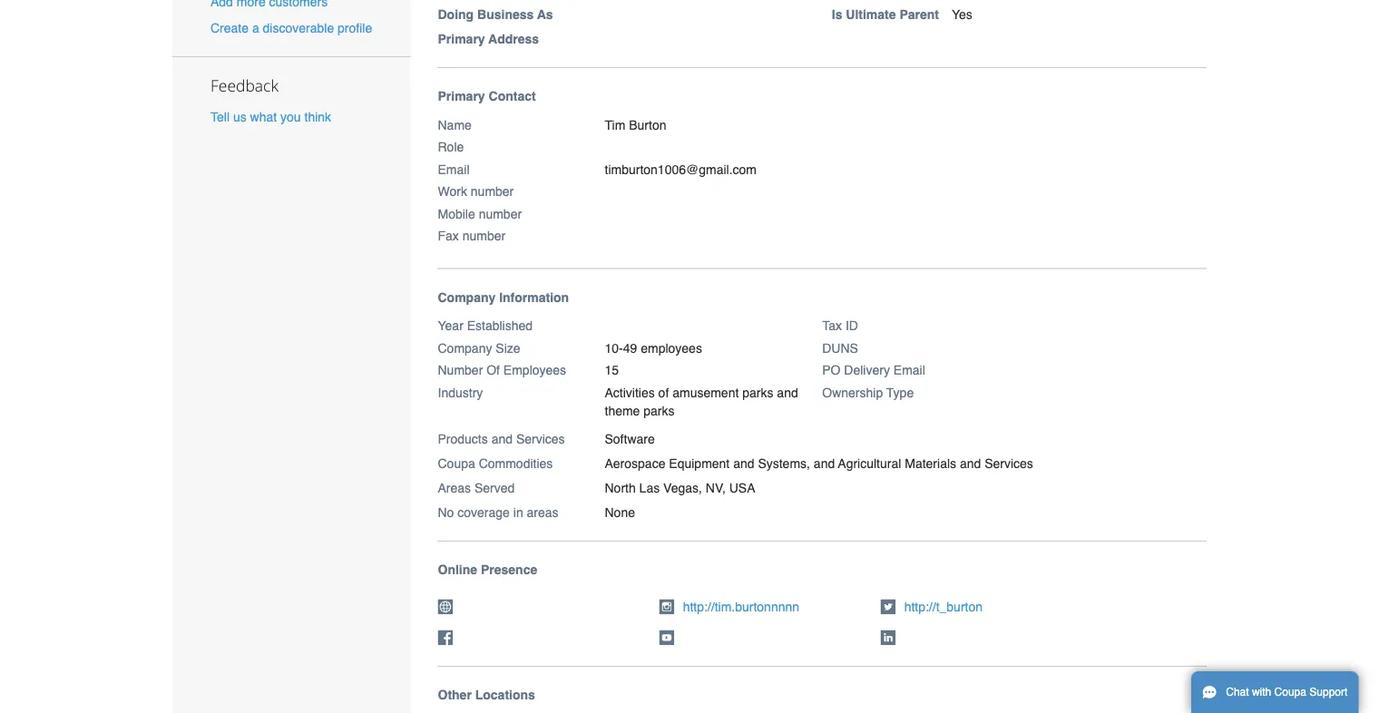 Task type: vqa. For each thing, say whether or not it's contained in the screenshot.
option
no



Task type: describe. For each thing, give the bounding box(es) containing it.
ownership
[[823, 386, 884, 401]]

email inside tax id duns po delivery email ownership type
[[894, 364, 926, 378]]

1 vertical spatial services
[[985, 457, 1034, 472]]

mobile
[[438, 207, 475, 222]]

materials
[[905, 457, 957, 472]]

online
[[438, 563, 478, 578]]

north las vegas, nv, usa
[[605, 482, 756, 496]]

aerospace equipment and systems, and agricultural materials and services
[[605, 457, 1034, 472]]

company for company information
[[438, 291, 496, 305]]

systems,
[[758, 457, 811, 472]]

and up coupa commodities
[[492, 433, 513, 447]]

with
[[1253, 686, 1272, 699]]

chat with coupa support
[[1227, 686, 1348, 699]]

is
[[832, 8, 843, 22]]

company for company size
[[438, 341, 492, 356]]

mobile number fax number
[[438, 207, 522, 244]]

as
[[537, 8, 553, 22]]

year
[[438, 319, 464, 334]]

number for mobile number fax number
[[479, 207, 522, 222]]

areas
[[438, 482, 471, 496]]

and right systems,
[[814, 457, 835, 472]]

tax id duns po delivery email ownership type
[[823, 319, 926, 401]]

primary for primary contact
[[438, 90, 485, 104]]

timburton1006@gmail.com
[[605, 163, 757, 177]]

2 vertical spatial number
[[463, 229, 506, 244]]

areas
[[527, 506, 559, 521]]

burton
[[629, 118, 667, 133]]

vegas,
[[664, 482, 703, 496]]

number
[[438, 364, 483, 378]]

think
[[305, 110, 331, 125]]

primary contact
[[438, 90, 536, 104]]

of
[[659, 386, 669, 401]]

primary address
[[438, 32, 539, 47]]

equipment
[[669, 457, 730, 472]]

online presence
[[438, 563, 538, 578]]

theme
[[605, 404, 640, 419]]

no
[[438, 506, 454, 521]]

none
[[605, 506, 635, 521]]

activities
[[605, 386, 655, 401]]

work
[[438, 185, 467, 199]]

products and services
[[438, 433, 565, 447]]

1 horizontal spatial parks
[[743, 386, 774, 401]]

duns
[[823, 341, 859, 356]]

work number
[[438, 185, 514, 199]]

established
[[467, 319, 533, 334]]

size
[[496, 341, 521, 356]]

po
[[823, 364, 841, 378]]

company size
[[438, 341, 521, 356]]

tell us what you think button
[[211, 108, 331, 126]]

parent
[[900, 8, 940, 22]]

create
[[211, 21, 249, 36]]

10-
[[605, 341, 623, 356]]

0 horizontal spatial coupa
[[438, 457, 475, 472]]

chat with coupa support button
[[1192, 672, 1359, 714]]

company information
[[438, 291, 569, 305]]

profile
[[338, 21, 372, 36]]

employees
[[641, 341, 703, 356]]

usa
[[730, 482, 756, 496]]

chat
[[1227, 686, 1250, 699]]

http://tim.burtonnnnn link
[[683, 601, 800, 615]]

amusement
[[673, 386, 739, 401]]

industry
[[438, 386, 483, 401]]

http://t_burton link
[[905, 601, 983, 615]]

name
[[438, 118, 472, 133]]

tim burton
[[605, 118, 667, 133]]



Task type: locate. For each thing, give the bounding box(es) containing it.
you
[[281, 110, 301, 125]]

0 vertical spatial company
[[438, 291, 496, 305]]

create a discoverable profile link
[[211, 21, 372, 36]]

0 vertical spatial email
[[438, 163, 470, 177]]

email up type
[[894, 364, 926, 378]]

primary down doing
[[438, 32, 485, 47]]

primary for primary address
[[438, 32, 485, 47]]

1 primary from the top
[[438, 32, 485, 47]]

number down work number on the top left of the page
[[479, 207, 522, 222]]

0 vertical spatial coupa
[[438, 457, 475, 472]]

and
[[777, 386, 799, 401], [492, 433, 513, 447], [734, 457, 755, 472], [814, 457, 835, 472], [960, 457, 982, 472]]

coupa up areas
[[438, 457, 475, 472]]

coverage
[[458, 506, 510, 521]]

activities of amusement parks and theme parks
[[605, 386, 799, 419]]

49
[[623, 341, 638, 356]]

1 vertical spatial coupa
[[1275, 686, 1307, 699]]

doing
[[438, 8, 474, 22]]

us
[[233, 110, 247, 125]]

areas served
[[438, 482, 515, 496]]

coupa
[[438, 457, 475, 472], [1275, 686, 1307, 699]]

north
[[605, 482, 636, 496]]

role
[[438, 140, 464, 155]]

2 primary from the top
[[438, 90, 485, 104]]

primary up the name
[[438, 90, 485, 104]]

tim
[[605, 118, 626, 133]]

coupa right with
[[1275, 686, 1307, 699]]

commodities
[[479, 457, 553, 472]]

address
[[489, 32, 539, 47]]

0 horizontal spatial email
[[438, 163, 470, 177]]

1 vertical spatial number
[[479, 207, 522, 222]]

business
[[478, 8, 534, 22]]

aerospace
[[605, 457, 666, 472]]

no coverage in areas
[[438, 506, 559, 521]]

1 horizontal spatial coupa
[[1275, 686, 1307, 699]]

10-49 employees
[[605, 341, 703, 356]]

services up commodities
[[516, 433, 565, 447]]

id
[[846, 319, 859, 334]]

0 vertical spatial parks
[[743, 386, 774, 401]]

services
[[516, 433, 565, 447], [985, 457, 1034, 472]]

type
[[887, 386, 914, 401]]

number down the mobile
[[463, 229, 506, 244]]

of
[[487, 364, 500, 378]]

coupa inside "button"
[[1275, 686, 1307, 699]]

number for work number
[[471, 185, 514, 199]]

banner containing doing business as
[[432, 0, 1227, 69]]

and up usa
[[734, 457, 755, 472]]

other locations
[[438, 689, 536, 703]]

company up number
[[438, 341, 492, 356]]

tax
[[823, 319, 843, 334]]

support
[[1310, 686, 1348, 699]]

1 horizontal spatial services
[[985, 457, 1034, 472]]

software
[[605, 433, 655, 447]]

other
[[438, 689, 472, 703]]

0 vertical spatial primary
[[438, 32, 485, 47]]

in
[[514, 506, 524, 521]]

1 vertical spatial email
[[894, 364, 926, 378]]

0 horizontal spatial parks
[[644, 404, 675, 419]]

0 vertical spatial services
[[516, 433, 565, 447]]

services right materials
[[985, 457, 1034, 472]]

presence
[[481, 563, 538, 578]]

0 horizontal spatial services
[[516, 433, 565, 447]]

create a discoverable profile
[[211, 21, 372, 36]]

and left ownership
[[777, 386, 799, 401]]

number
[[471, 185, 514, 199], [479, 207, 522, 222], [463, 229, 506, 244]]

email up work
[[438, 163, 470, 177]]

1 company from the top
[[438, 291, 496, 305]]

company
[[438, 291, 496, 305], [438, 341, 492, 356]]

served
[[475, 482, 515, 496]]

0 vertical spatial number
[[471, 185, 514, 199]]

locations
[[475, 689, 536, 703]]

year established
[[438, 319, 533, 334]]

doing business as
[[438, 8, 553, 22]]

and right materials
[[960, 457, 982, 472]]

http://tim.burtonnnnn
[[683, 601, 800, 615]]

tell
[[211, 110, 230, 125]]

nv,
[[706, 482, 726, 496]]

banner
[[432, 0, 1227, 69]]

discoverable
[[263, 21, 334, 36]]

fax
[[438, 229, 459, 244]]

products
[[438, 433, 488, 447]]

parks
[[743, 386, 774, 401], [644, 404, 675, 419]]

2 company from the top
[[438, 341, 492, 356]]

and inside activities of amusement parks and theme parks
[[777, 386, 799, 401]]

las
[[640, 482, 660, 496]]

number of employees
[[438, 364, 567, 378]]

tell us what you think
[[211, 110, 331, 125]]

a
[[252, 21, 259, 36]]

is ultimate parent
[[832, 8, 940, 22]]

1 horizontal spatial email
[[894, 364, 926, 378]]

feedback
[[211, 75, 279, 96]]

parks right amusement
[[743, 386, 774, 401]]

http://t_burton
[[905, 601, 983, 615]]

parks down the of
[[644, 404, 675, 419]]

1 vertical spatial company
[[438, 341, 492, 356]]

delivery
[[845, 364, 891, 378]]

yes
[[952, 8, 973, 22]]

company up year
[[438, 291, 496, 305]]

15
[[605, 364, 619, 378]]

employees
[[504, 364, 567, 378]]

1 vertical spatial parks
[[644, 404, 675, 419]]

coupa commodities
[[438, 457, 553, 472]]

ultimate
[[846, 8, 897, 22]]

contact
[[489, 90, 536, 104]]

number up mobile number fax number
[[471, 185, 514, 199]]

agricultural
[[839, 457, 902, 472]]

1 vertical spatial primary
[[438, 90, 485, 104]]

primary
[[438, 32, 485, 47], [438, 90, 485, 104]]

information
[[499, 291, 569, 305]]



